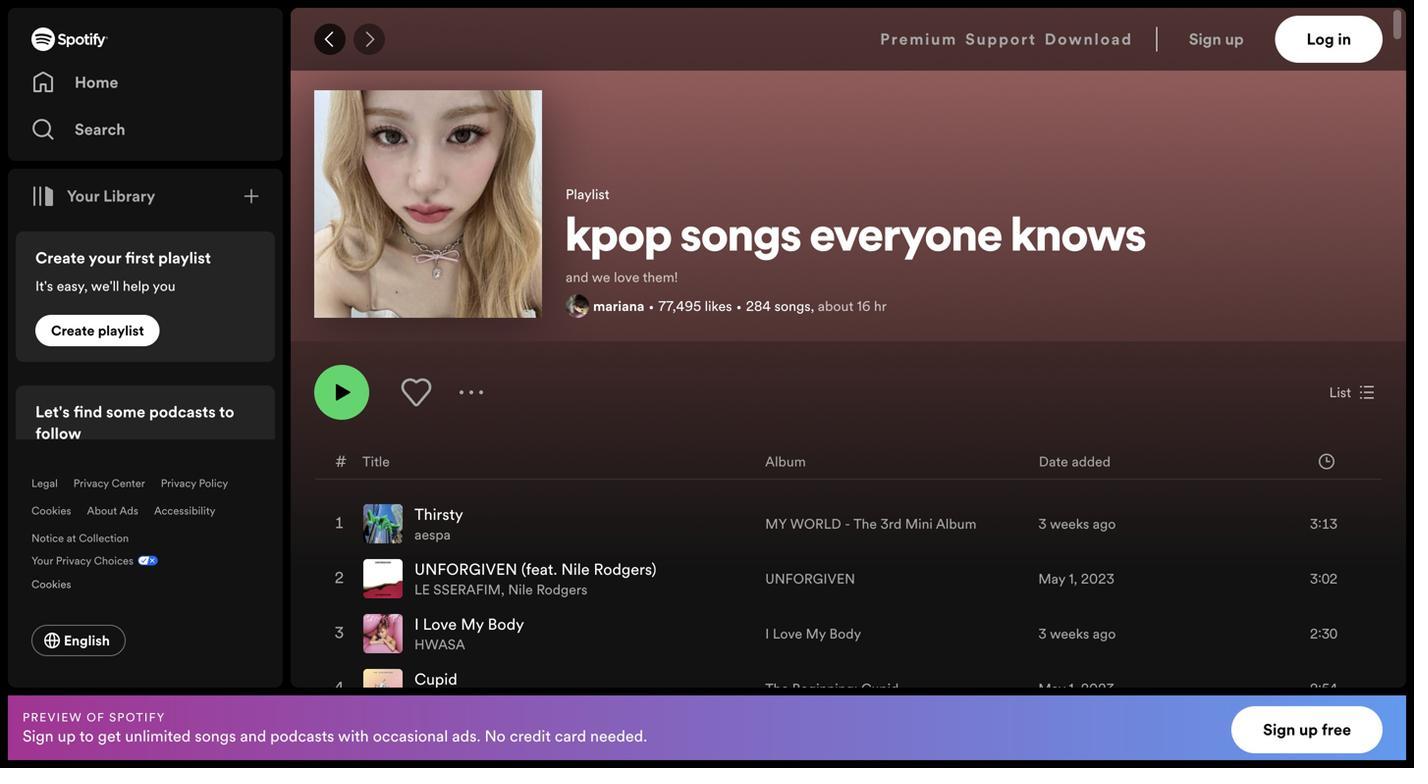 Task type: locate. For each thing, give the bounding box(es) containing it.
1 horizontal spatial and
[[566, 268, 589, 287]]

about ads
[[87, 504, 138, 518]]

2 weeks from the top
[[1050, 625, 1089, 644]]

1 horizontal spatial i
[[765, 625, 769, 644]]

1, for unforgiven
[[1069, 570, 1077, 589]]

privacy center
[[73, 476, 145, 491]]

unforgiven (feat. nile rodgers) cell
[[363, 553, 664, 606]]

i
[[414, 614, 419, 636], [765, 625, 769, 644]]

your down notice at the bottom of the page
[[31, 554, 53, 569]]

1 weeks from the top
[[1050, 515, 1089, 534]]

0 vertical spatial cookies
[[31, 504, 71, 518]]

i love my body hwasa
[[414, 614, 524, 655]]

0 vertical spatial 1,
[[1069, 570, 1077, 589]]

album
[[765, 453, 806, 471], [936, 515, 977, 534]]

, left about
[[811, 297, 814, 316]]

the left beginning:
[[765, 680, 789, 699]]

0 horizontal spatial to
[[79, 726, 94, 748]]

# column header
[[335, 445, 347, 479]]

go forward image
[[361, 31, 377, 47]]

(feat.
[[521, 559, 557, 581]]

unforgiven inside the unforgiven (feat. nile rodgers) le sserafim , nile rodgers
[[414, 559, 517, 581]]

1 vertical spatial cookies
[[31, 577, 71, 592]]

sign for sign up free
[[1263, 720, 1295, 741]]

and left we
[[566, 268, 589, 287]]

2 may 1, 2023 from the top
[[1038, 680, 1115, 699]]

hwasa
[[414, 636, 465, 655]]

rodgers)
[[594, 559, 656, 581]]

1 vertical spatial 2023
[[1081, 680, 1115, 699]]

0 vertical spatial 3
[[1038, 515, 1047, 534]]

playlist
[[566, 185, 609, 204]]

3rd
[[880, 515, 902, 534]]

ago for i love my body
[[1093, 625, 1116, 644]]

cookies link up notice at the bottom of the page
[[31, 504, 71, 518]]

0 horizontal spatial love
[[423, 614, 457, 636]]

1 vertical spatial cookies link
[[31, 573, 87, 594]]

create down easy,
[[51, 322, 95, 340]]

1 ago from the top
[[1093, 515, 1116, 534]]

spotify image
[[31, 27, 108, 51]]

podcasts right some
[[149, 402, 216, 423]]

0 vertical spatial podcasts
[[149, 402, 216, 423]]

playlist
[[158, 247, 211, 269], [98, 322, 144, 340]]

my down sserafim
[[461, 614, 484, 636]]

1 horizontal spatial playlist
[[158, 247, 211, 269]]

0 horizontal spatial up
[[58, 726, 76, 748]]

kpop songs everyone knows grid
[[292, 444, 1405, 769]]

songs inside 'kpop songs everyone knows and we love them!'
[[681, 215, 801, 262]]

love down le
[[423, 614, 457, 636]]

up left free
[[1299, 720, 1318, 741]]

2 2023 from the top
[[1081, 680, 1115, 699]]

my world - the 3rd mini album
[[765, 515, 977, 534]]

unforgiven for unforgiven (feat. nile rodgers) le sserafim , nile rodgers
[[414, 559, 517, 581]]

0 horizontal spatial playlist
[[98, 322, 144, 340]]

1 vertical spatial songs
[[774, 297, 811, 316]]

3 weeks ago
[[1038, 515, 1116, 534], [1038, 625, 1116, 644]]

i love my body link
[[414, 614, 524, 636], [765, 625, 861, 644]]

up inside button
[[1299, 720, 1318, 741]]

i love my body
[[765, 625, 861, 644]]

choices
[[94, 554, 134, 569]]

mini
[[905, 515, 933, 534]]

duration image
[[1319, 454, 1335, 470]]

songs
[[681, 215, 801, 262], [774, 297, 811, 316], [195, 726, 236, 748]]

thirsty aespa
[[414, 504, 463, 545]]

2 cookies link from the top
[[31, 573, 87, 594]]

1 horizontal spatial body
[[829, 625, 861, 644]]

unforgiven (feat. nile rodgers) le sserafim , nile rodgers
[[414, 559, 656, 600]]

love down unforgiven link
[[773, 625, 802, 644]]

body for i love my body hwasa
[[488, 614, 524, 636]]

1 horizontal spatial your
[[67, 186, 99, 207]]

songs right "284"
[[774, 297, 811, 316]]

1 horizontal spatial to
[[219, 402, 234, 423]]

1 horizontal spatial love
[[773, 625, 802, 644]]

your
[[67, 186, 99, 207], [31, 554, 53, 569]]

0 horizontal spatial body
[[488, 614, 524, 636]]

your left the library
[[67, 186, 99, 207]]

0 horizontal spatial my
[[461, 614, 484, 636]]

privacy up accessibility link
[[161, 476, 196, 491]]

2 horizontal spatial sign
[[1263, 720, 1295, 741]]

0 vertical spatial to
[[219, 402, 234, 423]]

added
[[1072, 453, 1111, 471]]

sign inside button
[[1263, 720, 1295, 741]]

1 1, from the top
[[1069, 570, 1077, 589]]

about
[[818, 297, 854, 316]]

unforgiven up i love my body
[[765, 570, 855, 589]]

sserafim
[[433, 581, 501, 600]]

spotify
[[109, 710, 166, 726]]

cupid down hwasa
[[414, 669, 457, 691]]

create inside button
[[51, 322, 95, 340]]

0 horizontal spatial i love my body link
[[414, 614, 524, 636]]

, left (feat.
[[501, 581, 505, 600]]

i love my body cell
[[363, 608, 532, 661]]

ago for thirsty
[[1093, 515, 1116, 534]]

notice
[[31, 531, 64, 546]]

1 2023 from the top
[[1081, 570, 1115, 589]]

knows
[[1011, 215, 1146, 262]]

unforgiven for unforgiven
[[765, 570, 855, 589]]

1 vertical spatial may 1, 2023
[[1038, 680, 1115, 699]]

weeks
[[1050, 515, 1089, 534], [1050, 625, 1089, 644]]

no
[[485, 726, 506, 748]]

search link
[[31, 110, 259, 149]]

2 horizontal spatial up
[[1299, 720, 1318, 741]]

love inside the i love my body hwasa
[[423, 614, 457, 636]]

premium
[[880, 28, 957, 50]]

aespa
[[414, 526, 451, 545]]

up left log
[[1225, 28, 1244, 50]]

cupid right beginning:
[[861, 680, 899, 699]]

privacy for privacy policy
[[161, 476, 196, 491]]

0 vertical spatial the
[[853, 515, 877, 534]]

playlist up you
[[158, 247, 211, 269]]

privacy down at
[[56, 554, 91, 569]]

duration element
[[1319, 454, 1335, 470]]

1 horizontal spatial ,
[[811, 297, 814, 316]]

1 vertical spatial 1,
[[1069, 680, 1077, 699]]

i love my body link down sserafim
[[414, 614, 524, 636]]

1 3 from the top
[[1038, 515, 1047, 534]]

body for i love my body
[[829, 625, 861, 644]]

to
[[219, 402, 234, 423], [79, 726, 94, 748]]

your inside button
[[67, 186, 99, 207]]

create inside the create your first playlist it's easy, we'll help you
[[35, 247, 85, 269]]

0 vertical spatial songs
[[681, 215, 801, 262]]

i love my body link down unforgiven link
[[765, 625, 861, 644]]

1 horizontal spatial my
[[806, 625, 826, 644]]

mariana link
[[593, 297, 644, 316]]

sign inside "button"
[[1189, 28, 1221, 50]]

1 horizontal spatial cupid
[[861, 680, 899, 699]]

to up policy at the bottom left
[[219, 402, 234, 423]]

1 vertical spatial 3
[[1038, 625, 1047, 644]]

card
[[555, 726, 586, 748]]

1 3 weeks ago from the top
[[1038, 515, 1116, 534]]

1 may from the top
[[1038, 570, 1065, 589]]

77,495
[[658, 297, 701, 316]]

my inside the i love my body hwasa
[[461, 614, 484, 636]]

create up easy,
[[35, 247, 85, 269]]

2 3 weeks ago from the top
[[1038, 625, 1116, 644]]

kpop songs everyone knows image
[[314, 90, 542, 318]]

1 horizontal spatial unforgiven
[[765, 570, 855, 589]]

1 vertical spatial weeks
[[1050, 625, 1089, 644]]

up inside "button"
[[1225, 28, 1244, 50]]

cookies
[[31, 504, 71, 518], [31, 577, 71, 592]]

0 horizontal spatial album
[[765, 453, 806, 471]]

may
[[1038, 570, 1065, 589], [1038, 680, 1065, 699]]

create for your
[[35, 247, 85, 269]]

weeks for thirsty
[[1050, 515, 1089, 534]]

up for sign up
[[1225, 28, 1244, 50]]

podcasts inside let's find some podcasts to follow
[[149, 402, 216, 423]]

2 1, from the top
[[1069, 680, 1077, 699]]

body down unforgiven (feat. nile rodgers) cell
[[488, 614, 524, 636]]

likes
[[705, 297, 732, 316]]

i down le
[[414, 614, 419, 636]]

1 vertical spatial ,
[[501, 581, 505, 600]]

search
[[75, 119, 125, 140]]

1 vertical spatial podcasts
[[270, 726, 334, 748]]

free
[[1322, 720, 1351, 741]]

0 vertical spatial album
[[765, 453, 806, 471]]

1 vertical spatial album
[[936, 515, 977, 534]]

0 vertical spatial cookies link
[[31, 504, 71, 518]]

0 horizontal spatial podcasts
[[149, 402, 216, 423]]

songs for ,
[[774, 297, 811, 316]]

0 vertical spatial playlist
[[158, 247, 211, 269]]

0 horizontal spatial nile
[[508, 581, 533, 600]]

1 vertical spatial create
[[51, 322, 95, 340]]

love for i love my body hwasa
[[423, 614, 457, 636]]

songs up "284"
[[681, 215, 801, 262]]

1 vertical spatial and
[[240, 726, 266, 748]]

and inside preview of spotify sign up to get unlimited songs and podcasts with occasional ads. no credit card needed.
[[240, 726, 266, 748]]

0 vertical spatial your
[[67, 186, 99, 207]]

1 vertical spatial playlist
[[98, 322, 144, 340]]

cupid link
[[414, 669, 457, 691]]

0 vertical spatial 3 weeks ago
[[1038, 515, 1116, 534]]

you
[[153, 277, 175, 296]]

i down unforgiven link
[[765, 625, 769, 644]]

go back image
[[322, 31, 338, 47]]

and right unlimited
[[240, 726, 266, 748]]

0 vertical spatial and
[[566, 268, 589, 287]]

3 for thirsty
[[1038, 515, 1047, 534]]

unforgiven
[[414, 559, 517, 581], [765, 570, 855, 589]]

0 vertical spatial may
[[1038, 570, 1065, 589]]

1 horizontal spatial album
[[936, 515, 977, 534]]

download button
[[1045, 16, 1133, 63]]

1 horizontal spatial sign
[[1189, 28, 1221, 50]]

0 horizontal spatial sign
[[23, 726, 54, 748]]

0 horizontal spatial and
[[240, 726, 266, 748]]

1 vertical spatial ago
[[1093, 625, 1116, 644]]

1,
[[1069, 570, 1077, 589], [1069, 680, 1077, 699]]

album up my
[[765, 453, 806, 471]]

1 cookies link from the top
[[31, 504, 71, 518]]

0 vertical spatial weeks
[[1050, 515, 1089, 534]]

love
[[614, 268, 640, 287]]

0 vertical spatial 2023
[[1081, 570, 1115, 589]]

2 ago from the top
[[1093, 625, 1116, 644]]

love
[[423, 614, 457, 636], [773, 625, 802, 644]]

mariana image
[[566, 295, 589, 318]]

center
[[112, 476, 145, 491]]

1 vertical spatial to
[[79, 726, 94, 748]]

77,495 likes
[[658, 297, 732, 316]]

may for the beginning: cupid
[[1038, 680, 1065, 699]]

2 may from the top
[[1038, 680, 1065, 699]]

accessibility link
[[154, 504, 215, 518]]

0 horizontal spatial i
[[414, 614, 419, 636]]

privacy up about
[[73, 476, 109, 491]]

kpop songs everyone knows and we love them!
[[566, 215, 1146, 287]]

1 vertical spatial may
[[1038, 680, 1065, 699]]

to inside let's find some podcasts to follow
[[219, 402, 234, 423]]

main element
[[8, 8, 283, 688]]

rodgers
[[536, 581, 588, 600]]

premium button
[[880, 16, 957, 63]]

1 horizontal spatial podcasts
[[270, 726, 334, 748]]

ago
[[1093, 515, 1116, 534], [1093, 625, 1116, 644]]

0 horizontal spatial ,
[[501, 581, 505, 600]]

the
[[853, 515, 877, 534], [765, 680, 789, 699]]

body inside the i love my body hwasa
[[488, 614, 524, 636]]

top bar and user menu element
[[291, 8, 1406, 71]]

ads.
[[452, 726, 481, 748]]

cookies down your privacy choices button
[[31, 577, 71, 592]]

#
[[335, 451, 347, 473]]

preview
[[23, 710, 82, 726]]

let's
[[35, 402, 70, 423]]

0 horizontal spatial unforgiven
[[414, 559, 517, 581]]

cookies up notice at the bottom of the page
[[31, 504, 71, 518]]

2:30
[[1310, 625, 1337, 644]]

up left the of
[[58, 726, 76, 748]]

1 horizontal spatial up
[[1225, 28, 1244, 50]]

follow
[[35, 423, 81, 445]]

# row
[[315, 445, 1382, 480]]

podcasts left the with
[[270, 726, 334, 748]]

create for playlist
[[51, 322, 95, 340]]

0 horizontal spatial your
[[31, 554, 53, 569]]

up for sign up free
[[1299, 720, 1318, 741]]

my
[[461, 614, 484, 636], [806, 625, 826, 644]]

unforgiven down aespa link
[[414, 559, 517, 581]]

List button
[[1321, 377, 1383, 409]]

list
[[1329, 383, 1351, 402]]

love for i love my body
[[773, 625, 802, 644]]

1 vertical spatial 3 weeks ago
[[1038, 625, 1116, 644]]

my down unforgiven link
[[806, 625, 826, 644]]

the right the -
[[853, 515, 877, 534]]

2 vertical spatial songs
[[195, 726, 236, 748]]

0 vertical spatial ago
[[1093, 515, 1116, 534]]

log in button
[[1275, 16, 1383, 63]]

2 3 from the top
[[1038, 625, 1047, 644]]

1 horizontal spatial the
[[853, 515, 877, 534]]

cookies link down your privacy choices button
[[31, 573, 87, 594]]

sign up free
[[1263, 720, 1351, 741]]

privacy center link
[[73, 476, 145, 491]]

1 may 1, 2023 from the top
[[1038, 570, 1115, 589]]

songs right unlimited
[[195, 726, 236, 748]]

0 vertical spatial create
[[35, 247, 85, 269]]

and
[[566, 268, 589, 287], [240, 726, 266, 748]]

playlist down help
[[98, 322, 144, 340]]

body up the beginning: cupid link
[[829, 625, 861, 644]]

to left get
[[79, 726, 94, 748]]

playlist inside button
[[98, 322, 144, 340]]

english
[[64, 632, 110, 651]]

0 vertical spatial may 1, 2023
[[1038, 570, 1115, 589]]

0 horizontal spatial the
[[765, 680, 789, 699]]

1, for the beginning: cupid
[[1069, 680, 1077, 699]]

1 vertical spatial your
[[31, 554, 53, 569]]

album right mini
[[936, 515, 977, 534]]

create your first playlist it's easy, we'll help you
[[35, 247, 211, 296]]

may 1, 2023 for the beginning: cupid
[[1038, 680, 1115, 699]]

1 horizontal spatial i love my body link
[[765, 625, 861, 644]]

i inside the i love my body hwasa
[[414, 614, 419, 636]]



Task type: vqa. For each thing, say whether or not it's contained in the screenshot.
'Scott'
no



Task type: describe. For each thing, give the bounding box(es) containing it.
your library button
[[24, 177, 163, 216]]

hr
[[874, 297, 887, 316]]

songs for everyone
[[681, 215, 801, 262]]

sign for sign up
[[1189, 28, 1221, 50]]

find
[[73, 402, 102, 423]]

accessibility
[[154, 504, 215, 518]]

0 vertical spatial ,
[[811, 297, 814, 316]]

1 horizontal spatial nile
[[561, 559, 590, 581]]

284 songs , about 16 hr
[[746, 297, 887, 316]]

aespa link
[[414, 526, 451, 545]]

in
[[1338, 28, 1351, 50]]

sign up button
[[1181, 16, 1275, 63]]

may for unforgiven
[[1038, 570, 1065, 589]]

and inside 'kpop songs everyone knows and we love them!'
[[566, 268, 589, 287]]

your for your library
[[67, 186, 99, 207]]

support
[[965, 28, 1037, 50]]

preview of spotify sign up to get unlimited songs and podcasts with occasional ads. no credit card needed.
[[23, 710, 647, 748]]

get
[[98, 726, 121, 748]]

we
[[592, 268, 610, 287]]

everyone
[[810, 215, 1002, 262]]

1 vertical spatial the
[[765, 680, 789, 699]]

mariana
[[593, 297, 644, 316]]

world
[[790, 515, 841, 534]]

occasional
[[373, 726, 448, 748]]

premium support download
[[880, 28, 1133, 50]]

284
[[746, 297, 771, 316]]

of
[[87, 710, 105, 726]]

notice at collection link
[[31, 531, 129, 546]]

le sserafim link
[[414, 581, 501, 600]]

beginning:
[[792, 680, 858, 699]]

date
[[1039, 453, 1068, 471]]

about
[[87, 504, 117, 518]]

3:02
[[1310, 570, 1337, 589]]

my world - the 3rd mini album link
[[765, 515, 977, 534]]

library
[[103, 186, 155, 207]]

nile rodgers link
[[508, 581, 588, 600]]

home link
[[31, 63, 259, 102]]

about ads link
[[87, 504, 138, 518]]

le
[[414, 581, 430, 600]]

3 for i love my body
[[1038, 625, 1047, 644]]

3 weeks ago for i love my body
[[1038, 625, 1116, 644]]

unlimited
[[125, 726, 191, 748]]

to inside preview of spotify sign up to get unlimited songs and podcasts with occasional ads. no credit card needed.
[[79, 726, 94, 748]]

2:54
[[1310, 680, 1337, 699]]

0 horizontal spatial cupid
[[414, 669, 457, 691]]

my for i love my body hwasa
[[461, 614, 484, 636]]

home
[[75, 72, 118, 93]]

collection
[[79, 531, 129, 546]]

first
[[125, 247, 155, 269]]

2023 for unforgiven
[[1081, 570, 1115, 589]]

thirsty
[[414, 504, 463, 526]]

16
[[857, 297, 871, 316]]

album inside "#" row
[[765, 453, 806, 471]]

2:54 cell
[[1265, 663, 1365, 716]]

your
[[88, 247, 121, 269]]

we'll
[[91, 277, 119, 296]]

3:13 cell
[[1265, 498, 1365, 551]]

date added
[[1039, 453, 1111, 471]]

california consumer privacy act (ccpa) opt-out icon image
[[134, 554, 158, 573]]

at
[[67, 531, 76, 546]]

, inside the unforgiven (feat. nile rodgers) le sserafim , nile rodgers
[[501, 581, 505, 600]]

the beginning: cupid
[[765, 680, 899, 699]]

log in
[[1307, 28, 1351, 50]]

them!
[[643, 268, 678, 287]]

legal
[[31, 476, 58, 491]]

up inside preview of spotify sign up to get unlimited songs and podcasts with occasional ads. no credit card needed.
[[58, 726, 76, 748]]

3 weeks ago for thirsty
[[1038, 515, 1116, 534]]

notice at collection
[[31, 531, 129, 546]]

unforgiven link
[[765, 570, 855, 589]]

2023 for the beginning: cupid
[[1081, 680, 1115, 699]]

privacy policy link
[[161, 476, 228, 491]]

legal link
[[31, 476, 58, 491]]

2 cookies from the top
[[31, 577, 71, 592]]

-
[[845, 515, 850, 534]]

your for your privacy choices
[[31, 554, 53, 569]]

privacy for privacy center
[[73, 476, 109, 491]]

my for i love my body
[[806, 625, 826, 644]]

playlist inside the create your first playlist it's easy, we'll help you
[[158, 247, 211, 269]]

i for i love my body
[[765, 625, 769, 644]]

policy
[[199, 476, 228, 491]]

the beginning: cupid link
[[765, 680, 899, 699]]

1 cookies from the top
[[31, 504, 71, 518]]

it's
[[35, 277, 53, 296]]

unforgiven (feat. nile rodgers) link
[[414, 559, 656, 581]]

i for i love my body hwasa
[[414, 614, 419, 636]]

your privacy choices button
[[31, 554, 134, 569]]

podcasts inside preview of spotify sign up to get unlimited songs and podcasts with occasional ads. no credit card needed.
[[270, 726, 334, 748]]

your library
[[67, 186, 155, 207]]

thirsty cell
[[363, 498, 471, 551]]

with
[[338, 726, 369, 748]]

sign up
[[1189, 28, 1244, 50]]

ads
[[119, 504, 138, 518]]

may 1, 2023 for unforgiven
[[1038, 570, 1115, 589]]

hwasa link
[[414, 636, 465, 655]]

log
[[1307, 28, 1334, 50]]

help
[[123, 277, 150, 296]]

create playlist
[[51, 322, 144, 340]]

sign inside preview of spotify sign up to get unlimited songs and podcasts with occasional ads. no credit card needed.
[[23, 726, 54, 748]]

download
[[1045, 28, 1133, 50]]

credit
[[510, 726, 551, 748]]

sign up free button
[[1232, 707, 1383, 754]]

weeks for i love my body
[[1050, 625, 1089, 644]]

songs inside preview of spotify sign up to get unlimited songs and podcasts with occasional ads. no credit card needed.
[[195, 726, 236, 748]]

thirsty link
[[414, 504, 463, 526]]

title
[[362, 453, 390, 471]]



